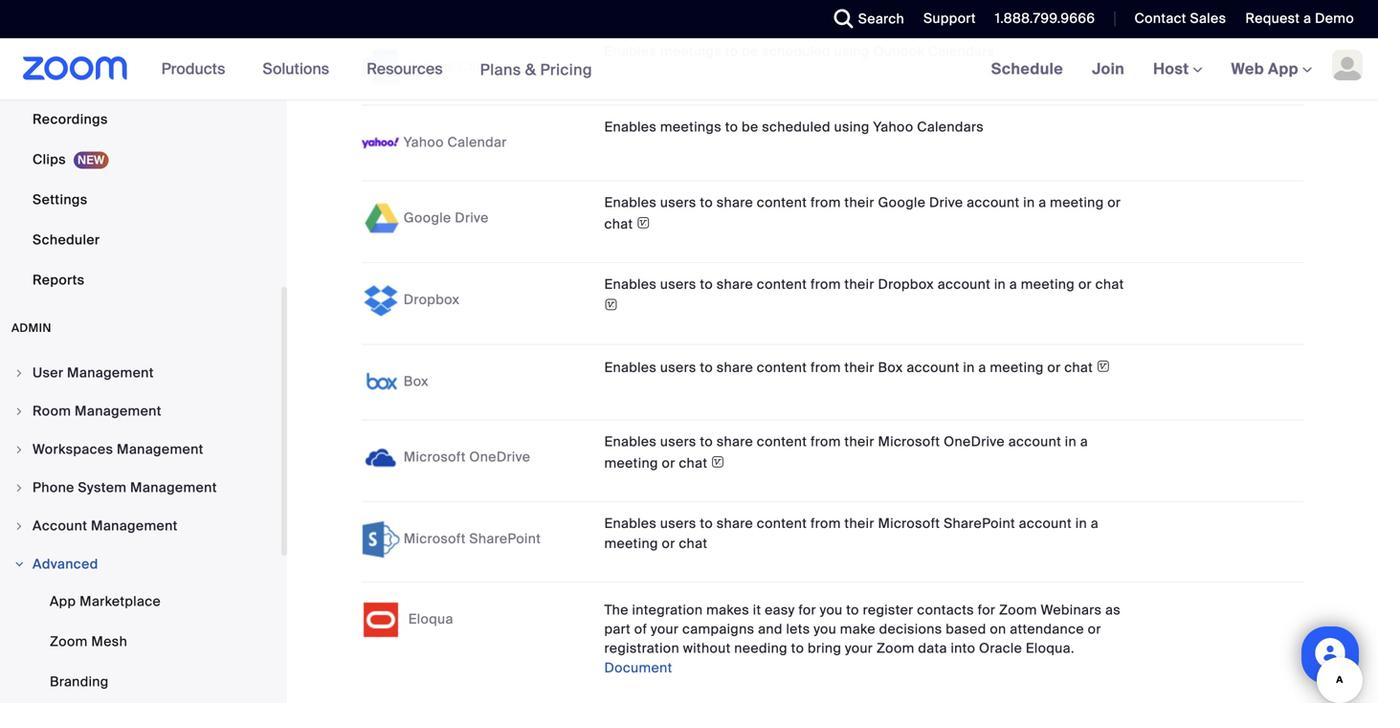 Task type: describe. For each thing, give the bounding box(es) containing it.
registration
[[604, 640, 679, 658]]

into
[[951, 640, 975, 658]]

settings link
[[0, 181, 281, 219]]

or inside the enables users to share content from their google drive account in a meeting or chat
[[1108, 194, 1121, 212]]

eloqua image
[[362, 601, 400, 640]]

contacts
[[917, 602, 974, 619]]

app marketplace
[[50, 593, 161, 611]]

decisions
[[879, 621, 942, 639]]

0 horizontal spatial dropbox
[[404, 291, 460, 309]]

management for workspaces management
[[117, 441, 204, 458]]

user management
[[33, 364, 154, 382]]

content for enables users to share content from their dropbox account in a meeting or chat
[[757, 276, 807, 294]]

their for enables users to share content from their google drive account in a meeting or chat
[[845, 194, 874, 212]]

a inside the enables users to share content from their google drive account in a meeting or chat
[[1039, 194, 1047, 212]]

marketplace
[[80, 593, 161, 611]]

be for outlook
[[742, 43, 758, 60]]

products
[[161, 59, 225, 79]]

phone system management
[[33, 479, 217, 497]]

from for enables users to share content from their box account in a meeting or chat
[[811, 359, 841, 377]]

enables for enables users to share content from their box account in a meeting or chat
[[604, 359, 657, 377]]

part
[[604, 621, 631, 639]]

without
[[683, 640, 731, 658]]

in inside enables users to share content from their box account in a meeting or chat application
[[963, 359, 975, 377]]

admin
[[11, 321, 51, 335]]

enables users to share content from their google drive account in a meeting or chat application
[[604, 193, 1223, 235]]

register
[[863, 602, 914, 619]]

enables users to share content from their box account in a meeting or chat application
[[604, 357, 1223, 378]]

version image for enables users to share content from their box account in a meeting or chat
[[1097, 357, 1111, 377]]

solutions
[[263, 59, 329, 79]]

document
[[604, 660, 672, 677]]

enables users to share content from their dropbox account in a meeting or chat application
[[604, 275, 1223, 316]]

microsoft right microsoft sharepoint 'icon'
[[404, 530, 466, 548]]

enables for enables meetings to be scheduled using outlook calendars
[[604, 43, 657, 60]]

right image for user
[[13, 368, 25, 379]]

zoom logo image
[[23, 56, 128, 80]]

share for enables users to share content from their microsoft sharepoint account in a meeting or chat
[[717, 515, 753, 533]]

it
[[753, 602, 761, 619]]

branding link
[[0, 663, 281, 702]]

enables users to share content from their google drive account in a meeting or chat
[[604, 194, 1121, 233]]

in inside enables users to share content from their dropbox account in a meeting or chat application
[[994, 276, 1006, 294]]

document link
[[604, 660, 672, 677]]

room
[[33, 402, 71, 420]]

a inside enables users to share content from their microsoft sharepoint account in a meeting or chat
[[1091, 515, 1099, 533]]

search button
[[820, 0, 909, 38]]

app inside 'link'
[[50, 593, 76, 611]]

their for enables users to share content from their box account in a meeting or chat
[[845, 359, 874, 377]]

to for enables users to share content from their dropbox account in a meeting or chat
[[700, 276, 713, 294]]

phone
[[33, 479, 74, 497]]

zoom mesh link
[[0, 623, 281, 661]]

solutions button
[[263, 38, 338, 100]]

share for enables users to share content from their microsoft onedrive account in a meeting or chat
[[717, 433, 753, 451]]

makes
[[706, 602, 749, 619]]

&
[[525, 60, 536, 80]]

account inside enables users to share content from their box account in a meeting or chat application
[[907, 359, 960, 377]]

to for enables meetings to be scheduled using yahoo calendars
[[725, 118, 738, 136]]

support
[[924, 10, 976, 27]]

mesh
[[91, 633, 127, 651]]

microsoft sharepoint image
[[362, 521, 400, 559]]

dropbox image
[[362, 282, 400, 320]]

bring
[[808, 640, 841, 658]]

right image for room
[[13, 406, 25, 417]]

personal menu menu
[[0, 0, 281, 301]]

enables users to share content from their microsoft onedrive account in a meeting or chat application
[[604, 432, 1223, 474]]

a inside enables users to share content from their microsoft onedrive account in a meeting or chat
[[1080, 433, 1088, 451]]

meetings for enables meetings to be scheduled using yahoo calendars
[[660, 118, 722, 136]]

microsoft inside enables users to share content from their microsoft onedrive account in a meeting or chat
[[878, 433, 940, 451]]

make
[[840, 621, 876, 639]]

reports
[[33, 271, 85, 289]]

microsoft inside enables users to share content from their microsoft sharepoint account in a meeting or chat
[[878, 515, 940, 533]]

recordings
[[33, 111, 108, 128]]

version image for enables users to share content from their dropbox account in a meeting or chat
[[604, 295, 618, 315]]

enables users to share content from their box account in a meeting or chat
[[604, 359, 1093, 377]]

app marketplace link
[[0, 583, 281, 621]]

management down the workspaces management menu item
[[130, 479, 217, 497]]

in for onedrive
[[1065, 433, 1077, 451]]

their for enables users to share content from their microsoft sharepoint account in a meeting or chat
[[845, 515, 874, 533]]

easy
[[765, 602, 795, 619]]

and
[[758, 621, 783, 639]]

chat for enables users to share content from their google drive account in a meeting or chat
[[604, 216, 633, 233]]

on
[[990, 621, 1006, 639]]

in for drive
[[1023, 194, 1035, 212]]

lets
[[786, 621, 810, 639]]

web app button
[[1231, 59, 1312, 79]]

microsoft sharepoint
[[404, 530, 541, 548]]

1 horizontal spatial yahoo
[[873, 118, 914, 136]]

products button
[[161, 38, 234, 100]]

banner containing products
[[0, 38, 1378, 101]]

sharepoint inside enables users to share content from their microsoft sharepoint account in a meeting or chat
[[944, 515, 1015, 533]]

the
[[604, 602, 629, 619]]

enables users to share content from their microsoft onedrive account in a meeting or chat
[[604, 433, 1088, 473]]

calendars for enables meetings to be scheduled using yahoo calendars
[[917, 118, 984, 136]]

content for enables users to share content from their box account in a meeting or chat
[[757, 359, 807, 377]]

0 horizontal spatial sharepoint
[[469, 530, 541, 548]]

1 horizontal spatial your
[[845, 640, 873, 658]]

plans
[[480, 60, 521, 80]]

demo
[[1315, 10, 1354, 27]]

join link
[[1078, 38, 1139, 100]]

advanced
[[33, 556, 98, 573]]

management for account management
[[91, 517, 178, 535]]

enables users to share content from their microsoft sharepoint account in a meeting or chat
[[604, 515, 1099, 553]]

from for enables users to share content from their microsoft sharepoint account in a meeting or chat
[[811, 515, 841, 533]]

outlook calendar image
[[362, 49, 400, 87]]

system
[[78, 479, 127, 497]]

management for user management
[[67, 364, 154, 382]]

account for onedrive
[[1008, 433, 1061, 451]]

calendar for yahoo calendar
[[447, 133, 507, 151]]

web
[[1231, 59, 1264, 79]]

0 horizontal spatial your
[[651, 621, 679, 639]]

contact sales
[[1135, 10, 1226, 27]]

web app
[[1231, 59, 1299, 79]]

share for enables users to share content from their box account in a meeting or chat
[[717, 359, 753, 377]]

microsoft onedrive
[[404, 448, 530, 466]]

1.888.799.9666
[[995, 10, 1095, 27]]

enables for enables users to share content from their dropbox account in a meeting or chat
[[604, 276, 657, 294]]

using for yahoo
[[834, 118, 870, 136]]

meeting for enables users to share content from their google drive account in a meeting or chat
[[1050, 194, 1104, 212]]

1 horizontal spatial zoom
[[877, 640, 915, 658]]

from for enables users to share content from their google drive account in a meeting or chat
[[811, 194, 841, 212]]

0 horizontal spatial drive
[[455, 209, 489, 227]]

search
[[858, 10, 904, 28]]

sales
[[1190, 10, 1226, 27]]

share for enables users to share content from their google drive account in a meeting or chat
[[717, 194, 753, 212]]

product information navigation
[[147, 38, 607, 101]]

users for enables users to share content from their microsoft sharepoint account in a meeting or chat
[[660, 515, 696, 533]]

account for drive
[[967, 194, 1020, 212]]

schedule link
[[977, 38, 1078, 100]]

their for enables users to share content from their dropbox account in a meeting or chat
[[845, 276, 874, 294]]

meetings navigation
[[977, 38, 1378, 101]]

0 horizontal spatial onedrive
[[469, 448, 530, 466]]

user management menu item
[[0, 355, 281, 391]]

their for enables users to share content from their microsoft onedrive account in a meeting or chat
[[845, 433, 874, 451]]

or inside enables users to share content from their microsoft onedrive account in a meeting or chat
[[662, 455, 675, 473]]

clips
[[33, 151, 66, 168]]

side navigation navigation
[[0, 0, 287, 703]]

to for enables meetings to be scheduled using outlook calendars
[[725, 43, 738, 60]]

1 for from the left
[[799, 602, 816, 619]]

zoom mesh
[[50, 633, 127, 651]]

in for sharepoint
[[1076, 515, 1087, 533]]

reports link
[[0, 261, 281, 300]]



Task type: vqa. For each thing, say whether or not it's contained in the screenshot.


Task type: locate. For each thing, give the bounding box(es) containing it.
1.888.799.9666 button
[[981, 0, 1100, 38], [995, 10, 1095, 27]]

box right box 'image'
[[404, 373, 429, 390]]

their inside enables users to share content from their microsoft onedrive account in a meeting or chat
[[845, 433, 874, 451]]

4 their from the top
[[845, 433, 874, 451]]

your down make
[[845, 640, 873, 658]]

1 users from the top
[[660, 194, 696, 212]]

the integration makes it easy for you to register contacts for zoom webinars as part of your campaigns and lets you make decisions based on attendance or registration without needing to bring your zoom data into oracle eloqua. document
[[604, 602, 1121, 677]]

users for enables users to share content from their box account in a meeting or chat
[[660, 359, 696, 377]]

chat inside the enables users to share content from their google drive account in a meeting or chat
[[604, 216, 633, 233]]

scheduler
[[33, 231, 100, 249]]

2 meetings from the top
[[660, 118, 722, 136]]

4 from from the top
[[811, 433, 841, 451]]

share for enables users to share content from their dropbox account in a meeting or chat
[[717, 276, 753, 294]]

right image up right icon in the left bottom of the page
[[13, 444, 25, 456]]

zoom up the on
[[999, 602, 1037, 619]]

management down phone system management menu item
[[91, 517, 178, 535]]

1 horizontal spatial app
[[1268, 59, 1299, 79]]

right image inside the workspaces management menu item
[[13, 444, 25, 456]]

enables inside enables users to share content from their microsoft sharepoint account in a meeting or chat
[[604, 515, 657, 533]]

schedule
[[991, 59, 1063, 79]]

management up workspaces management
[[75, 402, 162, 420]]

google right google drive image
[[404, 209, 451, 227]]

0 horizontal spatial google
[[404, 209, 451, 227]]

0 vertical spatial app
[[1268, 59, 1299, 79]]

1 vertical spatial you
[[814, 621, 837, 639]]

0 vertical spatial you
[[820, 602, 843, 619]]

7 enables from the top
[[604, 515, 657, 533]]

as
[[1105, 602, 1121, 619]]

account management
[[33, 517, 178, 535]]

room management
[[33, 402, 162, 420]]

drive
[[929, 194, 963, 212], [455, 209, 489, 227]]

account inside enables users to share content from their microsoft onedrive account in a meeting or chat
[[1008, 433, 1061, 451]]

1 vertical spatial your
[[845, 640, 873, 658]]

chat for enables users to share content from their microsoft onedrive account in a meeting or chat
[[679, 455, 708, 473]]

enables meetings to be scheduled using yahoo calendars
[[604, 118, 984, 136]]

right image down right icon in the left bottom of the page
[[13, 521, 25, 532]]

google drive image
[[362, 200, 400, 238]]

5 right image from the top
[[13, 559, 25, 570]]

you up "bring"
[[814, 621, 837, 639]]

using down search "button"
[[834, 43, 870, 60]]

version image
[[637, 213, 650, 233], [604, 295, 618, 315], [1097, 357, 1111, 377], [711, 452, 725, 473]]

advanced menu
[[0, 583, 281, 703]]

1 vertical spatial using
[[834, 118, 870, 136]]

or inside enables users to share content from their microsoft sharepoint account in a meeting or chat
[[662, 535, 675, 553]]

workspaces management menu item
[[0, 432, 281, 468]]

contact
[[1135, 10, 1187, 27]]

from inside enables users to share content from their microsoft sharepoint account in a meeting or chat
[[811, 515, 841, 533]]

5 from from the top
[[811, 515, 841, 533]]

based
[[946, 621, 986, 639]]

be for yahoo
[[742, 118, 758, 136]]

clips link
[[0, 141, 281, 179]]

their down enables users to share content from their dropbox account in a meeting or chat
[[845, 359, 874, 377]]

2 using from the top
[[834, 118, 870, 136]]

1 horizontal spatial onedrive
[[944, 433, 1005, 451]]

for up lets
[[799, 602, 816, 619]]

their up enables users to share content from their dropbox account in a meeting or chat
[[845, 194, 874, 212]]

content for enables users to share content from their microsoft onedrive account in a meeting or chat
[[757, 433, 807, 451]]

using for outlook
[[834, 43, 870, 60]]

3 from from the top
[[811, 359, 841, 377]]

5 their from the top
[[845, 515, 874, 533]]

onedrive inside enables users to share content from their microsoft onedrive account in a meeting or chat
[[944, 433, 1005, 451]]

1 be from the top
[[742, 43, 758, 60]]

app down advanced
[[50, 593, 76, 611]]

2 their from the top
[[845, 276, 874, 294]]

1 content from the top
[[757, 194, 807, 212]]

3 users from the top
[[660, 359, 696, 377]]

enables for enables users to share content from their microsoft sharepoint account in a meeting or chat
[[604, 515, 657, 533]]

1 horizontal spatial outlook
[[873, 43, 924, 60]]

right image inside room management "menu item"
[[13, 406, 25, 417]]

yahoo right the yahoo calendar image
[[404, 133, 444, 151]]

1 horizontal spatial dropbox
[[878, 276, 934, 294]]

version image inside enables users to share content from their dropbox account in a meeting or chat application
[[604, 295, 618, 315]]

yahoo up enables users to share content from their google drive account in a meeting or chat application
[[873, 118, 914, 136]]

management up room management
[[67, 364, 154, 382]]

right image for account
[[13, 521, 25, 532]]

3 share from the top
[[717, 359, 753, 377]]

1 horizontal spatial for
[[978, 602, 996, 619]]

1 horizontal spatial google
[[878, 194, 926, 212]]

from down enables users to share content from their microsoft onedrive account in a meeting or chat
[[811, 515, 841, 533]]

2 share from the top
[[717, 276, 753, 294]]

to inside enables users to share content from their microsoft onedrive account in a meeting or chat
[[700, 433, 713, 451]]

request a demo
[[1245, 10, 1354, 27]]

6 enables from the top
[[604, 433, 657, 451]]

5 content from the top
[[757, 515, 807, 533]]

from
[[811, 194, 841, 212], [811, 276, 841, 294], [811, 359, 841, 377], [811, 433, 841, 451], [811, 515, 841, 533]]

account management menu item
[[0, 508, 281, 545]]

meeting inside the enables users to share content from their google drive account in a meeting or chat
[[1050, 194, 1104, 212]]

from inside the enables users to share content from their google drive account in a meeting or chat
[[811, 194, 841, 212]]

eloqua
[[408, 611, 453, 628]]

scheduled for outlook
[[762, 43, 831, 60]]

dropbox down enables users to share content from their google drive account in a meeting or chat application
[[878, 276, 934, 294]]

4 content from the top
[[757, 433, 807, 451]]

2 be from the top
[[742, 118, 758, 136]]

their down the enables users to share content from their google drive account in a meeting or chat
[[845, 276, 874, 294]]

their
[[845, 194, 874, 212], [845, 276, 874, 294], [845, 359, 874, 377], [845, 433, 874, 451], [845, 515, 874, 533]]

app
[[1268, 59, 1299, 79], [50, 593, 76, 611]]

meetings for enables meetings to be scheduled using outlook calendars
[[660, 43, 722, 60]]

google
[[878, 194, 926, 212], [404, 209, 451, 227]]

chat inside enables users to share content from their microsoft sharepoint account in a meeting or chat
[[679, 535, 708, 553]]

your
[[651, 621, 679, 639], [845, 640, 873, 658]]

a
[[1304, 10, 1312, 27], [1039, 194, 1047, 212], [1010, 276, 1017, 294], [978, 359, 986, 377], [1080, 433, 1088, 451], [1091, 515, 1099, 533]]

be
[[742, 43, 758, 60], [742, 118, 758, 136]]

0 horizontal spatial box
[[404, 373, 429, 390]]

2 content from the top
[[757, 276, 807, 294]]

from inside enables users to share content from their microsoft onedrive account in a meeting or chat
[[811, 433, 841, 451]]

4 users from the top
[[660, 433, 696, 451]]

microsoft down enables users to share content from their box account in a meeting or chat application
[[878, 433, 940, 451]]

right image inside user management menu item
[[13, 368, 25, 379]]

zoom inside zoom mesh "link"
[[50, 633, 88, 651]]

be up enables meetings to be scheduled using yahoo calendars
[[742, 43, 758, 60]]

0 vertical spatial calendars
[[928, 43, 995, 60]]

calendars
[[928, 43, 995, 60], [917, 118, 984, 136]]

sharepoint
[[944, 515, 1015, 533], [469, 530, 541, 548]]

branding
[[50, 673, 109, 691]]

calendar down the "plans"
[[447, 133, 507, 151]]

advanced menu item
[[0, 546, 281, 583]]

their inside enables users to share content from their microsoft sharepoint account in a meeting or chat
[[845, 515, 874, 533]]

of
[[634, 621, 647, 639]]

content inside enables users to share content from their microsoft onedrive account in a meeting or chat
[[757, 433, 807, 451]]

management inside "menu item"
[[75, 402, 162, 420]]

from for enables users to share content from their dropbox account in a meeting or chat
[[811, 276, 841, 294]]

microsoft right microsoft onedrive icon
[[404, 448, 466, 466]]

3 right image from the top
[[13, 444, 25, 456]]

outlook calendar
[[404, 58, 518, 76]]

sharepoint up contacts
[[944, 515, 1015, 533]]

meetings
[[660, 43, 722, 60], [660, 118, 722, 136]]

0 vertical spatial scheduled
[[762, 43, 831, 60]]

right image for workspaces
[[13, 444, 25, 456]]

scheduled for yahoo
[[762, 118, 831, 136]]

right image inside account management menu item
[[13, 521, 25, 532]]

5 users from the top
[[660, 515, 696, 533]]

0 horizontal spatial app
[[50, 593, 76, 611]]

1 share from the top
[[717, 194, 753, 212]]

using up the enables users to share content from their google drive account in a meeting or chat
[[834, 118, 870, 136]]

users for enables users to share content from their dropbox account in a meeting or chat
[[660, 276, 696, 294]]

scheduled down search "button"
[[762, 43, 831, 60]]

data
[[918, 640, 947, 658]]

2 scheduled from the top
[[762, 118, 831, 136]]

resources
[[367, 59, 443, 79]]

plans & pricing link
[[480, 60, 592, 80], [480, 60, 592, 80]]

from for enables users to share content from their microsoft onedrive account in a meeting or chat
[[811, 433, 841, 451]]

4 share from the top
[[717, 433, 753, 451]]

zoom
[[999, 602, 1037, 619], [50, 633, 88, 651], [877, 640, 915, 658]]

users inside enables users to share content from their microsoft onedrive account in a meeting or chat
[[660, 433, 696, 451]]

0 vertical spatial your
[[651, 621, 679, 639]]

be down enables meetings to be scheduled using outlook calendars
[[742, 118, 758, 136]]

from down enables users to share content from their box account in a meeting or chat
[[811, 433, 841, 451]]

yahoo calendar image
[[362, 124, 400, 162]]

0 vertical spatial meetings
[[660, 43, 722, 60]]

0 vertical spatial calendar
[[458, 58, 518, 76]]

onedrive
[[944, 433, 1005, 451], [469, 448, 530, 466]]

campaigns
[[682, 621, 755, 639]]

profile picture image
[[1332, 50, 1363, 80]]

1 scheduled from the top
[[762, 43, 831, 60]]

for up the on
[[978, 602, 996, 619]]

1 vertical spatial meetings
[[660, 118, 722, 136]]

in inside the enables users to share content from their google drive account in a meeting or chat
[[1023, 194, 1035, 212]]

4 enables from the top
[[604, 276, 657, 294]]

workspaces
[[33, 441, 113, 458]]

calendar left '&'
[[458, 58, 518, 76]]

box down enables users to share content from their dropbox account in a meeting or chat application
[[878, 359, 903, 377]]

needing
[[734, 640, 788, 658]]

enables meetings to be scheduled using outlook calendars
[[604, 43, 995, 60]]

their inside the enables users to share content from their google drive account in a meeting or chat
[[845, 194, 874, 212]]

zoom down decisions
[[877, 640, 915, 658]]

users for enables users to share content from their google drive account in a meeting or chat
[[660, 194, 696, 212]]

enables users to share content from their dropbox account in a meeting or chat
[[604, 276, 1124, 294]]

content inside enables users to share content from their microsoft sharepoint account in a meeting or chat
[[757, 515, 807, 533]]

users inside enables users to share content from their microsoft sharepoint account in a meeting or chat
[[660, 515, 696, 533]]

right image
[[13, 482, 25, 494]]

dropbox inside enables users to share content from their dropbox account in a meeting or chat application
[[878, 276, 934, 294]]

1 meetings from the top
[[660, 43, 722, 60]]

google inside the enables users to share content from their google drive account in a meeting or chat
[[878, 194, 926, 212]]

1 horizontal spatial box
[[878, 359, 903, 377]]

workspaces management
[[33, 441, 204, 458]]

you up make
[[820, 602, 843, 619]]

in inside enables users to share content from their microsoft sharepoint account in a meeting or chat
[[1076, 515, 1087, 533]]

box image
[[362, 363, 400, 402]]

1 vertical spatial be
[[742, 118, 758, 136]]

version image for enables users to share content from their google drive account in a meeting or chat
[[637, 213, 650, 233]]

right image
[[13, 368, 25, 379], [13, 406, 25, 417], [13, 444, 25, 456], [13, 521, 25, 532], [13, 559, 25, 570]]

google up enables users to share content from their dropbox account in a meeting or chat
[[878, 194, 926, 212]]

0 vertical spatial be
[[742, 43, 758, 60]]

host button
[[1153, 59, 1203, 79]]

version image inside enables users to share content from their google drive account in a meeting or chat application
[[637, 213, 650, 233]]

meeting for enables users to share content from their microsoft sharepoint account in a meeting or chat
[[604, 535, 658, 553]]

their down enables users to share content from their box account in a meeting or chat
[[845, 433, 874, 451]]

chat inside enables users to share content from their microsoft onedrive account in a meeting or chat
[[679, 455, 708, 473]]

management down room management "menu item"
[[117, 441, 204, 458]]

you
[[820, 602, 843, 619], [814, 621, 837, 639]]

to inside enables users to share content from their microsoft sharepoint account in a meeting or chat
[[700, 515, 713, 533]]

oracle
[[979, 640, 1022, 658]]

enables inside the enables users to share content from their google drive account in a meeting or chat
[[604, 194, 657, 212]]

right image left room
[[13, 406, 25, 417]]

3 enables from the top
[[604, 194, 657, 212]]

request
[[1245, 10, 1300, 27]]

0 horizontal spatial for
[[799, 602, 816, 619]]

2 for from the left
[[978, 602, 996, 619]]

integration
[[632, 602, 703, 619]]

to for enables users to share content from their microsoft sharepoint account in a meeting or chat
[[700, 515, 713, 533]]

banner
[[0, 38, 1378, 101]]

calendars for enables meetings to be scheduled using outlook calendars
[[928, 43, 995, 60]]

2 from from the top
[[811, 276, 841, 294]]

users
[[660, 194, 696, 212], [660, 276, 696, 294], [660, 359, 696, 377], [660, 433, 696, 451], [660, 515, 696, 533]]

app inside meetings navigation
[[1268, 59, 1299, 79]]

4 right image from the top
[[13, 521, 25, 532]]

microsoft
[[878, 433, 940, 451], [404, 448, 466, 466], [878, 515, 940, 533], [404, 530, 466, 548]]

content for enables users to share content from their microsoft sharepoint account in a meeting or chat
[[757, 515, 807, 533]]

eloqua.
[[1026, 640, 1075, 658]]

1 vertical spatial calendar
[[447, 133, 507, 151]]

meeting
[[1050, 194, 1104, 212], [1021, 276, 1075, 294], [990, 359, 1044, 377], [604, 455, 658, 473], [604, 535, 658, 553]]

account
[[967, 194, 1020, 212], [938, 276, 991, 294], [907, 359, 960, 377], [1008, 433, 1061, 451], [1019, 515, 1072, 533]]

2 horizontal spatial zoom
[[999, 602, 1037, 619]]

pricing
[[540, 60, 592, 80]]

1 vertical spatial scheduled
[[762, 118, 831, 136]]

scheduled down enables meetings to be scheduled using outlook calendars
[[762, 118, 831, 136]]

share inside enables users to share content from their microsoft sharepoint account in a meeting or chat
[[717, 515, 753, 533]]

to for enables users to share content from their google drive account in a meeting or chat
[[700, 194, 713, 212]]

microsoft down enables users to share content from their microsoft onedrive account in a meeting or chat application on the bottom
[[878, 515, 940, 533]]

calendars up enables users to share content from their google drive account in a meeting or chat application
[[917, 118, 984, 136]]

calendar for outlook calendar
[[458, 58, 518, 76]]

3 content from the top
[[757, 359, 807, 377]]

calendars down support
[[928, 43, 995, 60]]

from down enables meetings to be scheduled using yahoo calendars
[[811, 194, 841, 212]]

admin menu menu
[[0, 355, 281, 703]]

outlook down search
[[873, 43, 924, 60]]

phone system management menu item
[[0, 470, 281, 506]]

for
[[799, 602, 816, 619], [978, 602, 996, 619]]

version image inside enables users to share content from their box account in a meeting or chat application
[[1097, 357, 1111, 377]]

or inside the integration makes it easy for you to register contacts for zoom webinars as part of your campaigns and lets you make decisions based on attendance or registration without needing to bring your zoom data into oracle eloqua. document
[[1088, 621, 1101, 639]]

enables for enables meetings to be scheduled using yahoo calendars
[[604, 118, 657, 136]]

management
[[67, 364, 154, 382], [75, 402, 162, 420], [117, 441, 204, 458], [130, 479, 217, 497], [91, 517, 178, 535]]

settings
[[33, 191, 88, 209]]

app right web
[[1268, 59, 1299, 79]]

chat for enables users to share content from their microsoft sharepoint account in a meeting or chat
[[679, 535, 708, 553]]

meeting for enables users to share content from their microsoft onedrive account in a meeting or chat
[[604, 455, 658, 473]]

from down the enables users to share content from their google drive account in a meeting or chat
[[811, 276, 841, 294]]

enables inside enables users to share content from their microsoft onedrive account in a meeting or chat
[[604, 433, 657, 451]]

to for enables users to share content from their microsoft onedrive account in a meeting or chat
[[700, 433, 713, 451]]

zoom left mesh
[[50, 633, 88, 651]]

join
[[1092, 59, 1125, 79]]

content inside the enables users to share content from their google drive account in a meeting or chat
[[757, 194, 807, 212]]

account inside the enables users to share content from their google drive account in a meeting or chat
[[967, 194, 1020, 212]]

5 enables from the top
[[604, 359, 657, 377]]

0 vertical spatial using
[[834, 43, 870, 60]]

content for enables users to share content from their google drive account in a meeting or chat
[[757, 194, 807, 212]]

1 vertical spatial calendars
[[917, 118, 984, 136]]

1 their from the top
[[845, 194, 874, 212]]

1 from from the top
[[811, 194, 841, 212]]

right image left advanced
[[13, 559, 25, 570]]

users for enables users to share content from their microsoft onedrive account in a meeting or chat
[[660, 433, 696, 451]]

host
[[1153, 59, 1193, 79]]

chat
[[604, 216, 633, 233], [1095, 276, 1124, 294], [1064, 359, 1093, 377], [679, 455, 708, 473], [679, 535, 708, 553]]

1 horizontal spatial sharepoint
[[944, 515, 1015, 533]]

share inside enables users to share content from their microsoft onedrive account in a meeting or chat
[[717, 433, 753, 451]]

plans & pricing
[[480, 60, 592, 80]]

recordings link
[[0, 100, 281, 139]]

2 right image from the top
[[13, 406, 25, 417]]

their down enables users to share content from their microsoft onedrive account in a meeting or chat
[[845, 515, 874, 533]]

5 share from the top
[[717, 515, 753, 533]]

1 using from the top
[[834, 43, 870, 60]]

dropbox right dropbox icon
[[404, 291, 460, 309]]

to for enables users to share content from their box account in a meeting or chat
[[700, 359, 713, 377]]

account for sharepoint
[[1019, 515, 1072, 533]]

users inside enables users to share content from their dropbox account in a meeting or chat application
[[660, 276, 696, 294]]

box inside application
[[878, 359, 903, 377]]

2 enables from the top
[[604, 118, 657, 136]]

share inside the enables users to share content from their google drive account in a meeting or chat
[[717, 194, 753, 212]]

version image for enables users to share content from their microsoft onedrive account in a meeting or chat
[[711, 452, 725, 473]]

meeting inside enables users to share content from their microsoft onedrive account in a meeting or chat
[[604, 455, 658, 473]]

sharepoint down microsoft onedrive
[[469, 530, 541, 548]]

management for room management
[[75, 402, 162, 420]]

attendance
[[1010, 621, 1084, 639]]

your down integration
[[651, 621, 679, 639]]

enables for enables users to share content from their google drive account in a meeting or chat
[[604, 194, 657, 212]]

microsoft onedrive image
[[362, 439, 400, 477]]

account
[[33, 517, 87, 535]]

right image inside advanced menu item
[[13, 559, 25, 570]]

1 vertical spatial app
[[50, 593, 76, 611]]

webinars
[[1041, 602, 1102, 619]]

google drive
[[404, 209, 489, 227]]

box
[[878, 359, 903, 377], [404, 373, 429, 390]]

0 horizontal spatial zoom
[[50, 633, 88, 651]]

outlook right outlook calendar image
[[404, 58, 455, 76]]

scheduler link
[[0, 221, 281, 259]]

users inside the enables users to share content from their google drive account in a meeting or chat
[[660, 194, 696, 212]]

in
[[1023, 194, 1035, 212], [994, 276, 1006, 294], [963, 359, 975, 377], [1065, 433, 1077, 451], [1076, 515, 1087, 533]]

version image inside enables users to share content from their microsoft onedrive account in a meeting or chat application
[[711, 452, 725, 473]]

contact sales link
[[1120, 0, 1231, 38], [1135, 10, 1226, 27]]

resources button
[[367, 38, 451, 100]]

1 right image from the top
[[13, 368, 25, 379]]

account inside enables users to share content from their microsoft sharepoint account in a meeting or chat
[[1019, 515, 1072, 533]]

users inside enables users to share content from their box account in a meeting or chat application
[[660, 359, 696, 377]]

3 their from the top
[[845, 359, 874, 377]]

to inside the enables users to share content from their google drive account in a meeting or chat
[[700, 194, 713, 212]]

0 horizontal spatial yahoo
[[404, 133, 444, 151]]

right image left the user
[[13, 368, 25, 379]]

1 enables from the top
[[604, 43, 657, 60]]

meeting inside enables users to share content from their microsoft sharepoint account in a meeting or chat
[[604, 535, 658, 553]]

drive inside the enables users to share content from their google drive account in a meeting or chat
[[929, 194, 963, 212]]

from up enables users to share content from their microsoft onedrive account in a meeting or chat
[[811, 359, 841, 377]]

room management menu item
[[0, 393, 281, 430]]

0 horizontal spatial outlook
[[404, 58, 455, 76]]

account inside enables users to share content from their dropbox account in a meeting or chat application
[[938, 276, 991, 294]]

enables for enables users to share content from their microsoft onedrive account in a meeting or chat
[[604, 433, 657, 451]]

in inside enables users to share content from their microsoft onedrive account in a meeting or chat
[[1065, 433, 1077, 451]]

1 horizontal spatial drive
[[929, 194, 963, 212]]

2 users from the top
[[660, 276, 696, 294]]



